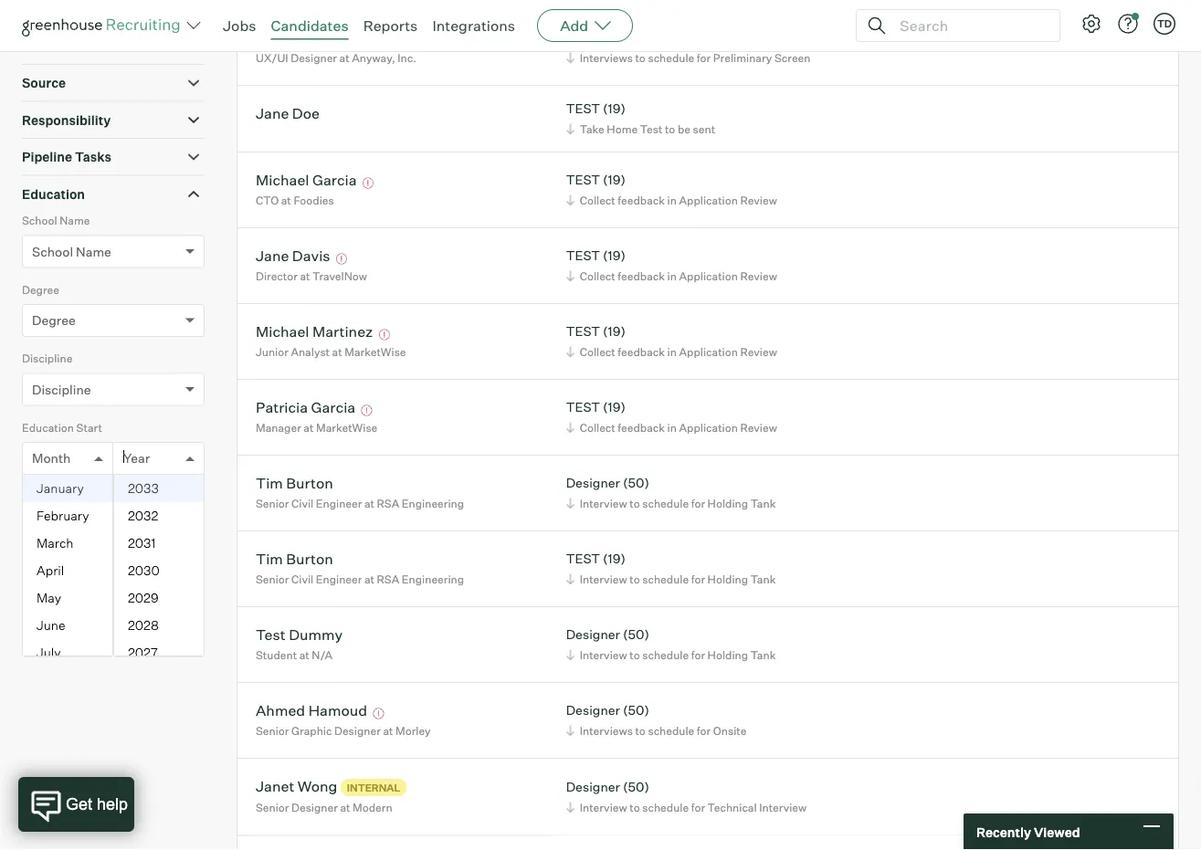 Task type: locate. For each thing, give the bounding box(es) containing it.
7 (19) from the top
[[603, 551, 626, 567]]

review for michael garcia
[[740, 193, 777, 207]]

1 (50) from the top
[[623, 475, 649, 491]]

1 vertical spatial month
[[32, 520, 71, 536]]

interview
[[580, 497, 627, 510], [580, 573, 627, 586], [580, 648, 627, 662], [580, 801, 627, 814], [759, 801, 807, 814]]

2 test from the top
[[566, 101, 600, 117]]

designer inside "designer (50) interview to schedule for technical interview"
[[566, 779, 620, 795]]

education
[[22, 186, 85, 202], [22, 421, 74, 435], [22, 490, 74, 504], [116, 560, 171, 574]]

2 collect feedback in application review link from the top
[[563, 267, 782, 285]]

2 rsa from the top
[[377, 573, 399, 586]]

1 test from the top
[[566, 29, 600, 45]]

Most Recent Education Only checkbox
[[26, 560, 37, 572]]

collect feedback in application review link for michael martinez
[[563, 343, 782, 361]]

tank inside test (19) interview to schedule for holding tank
[[751, 573, 776, 586]]

civil down manager at marketwise
[[291, 497, 314, 510]]

michael inside michael garcia link
[[256, 171, 309, 189]]

wong
[[298, 777, 337, 795]]

(19) inside test (19) interviews to schedule for preliminary screen
[[603, 29, 626, 45]]

tim burton senior civil engineer at rsa engineering down manager at marketwise
[[256, 474, 464, 510]]

reports
[[363, 16, 418, 35]]

civil up test dummy link
[[291, 573, 314, 586]]

2 in from the top
[[667, 269, 677, 283]]

1 (19) from the top
[[603, 29, 626, 45]]

senior
[[256, 497, 289, 510], [256, 573, 289, 586], [256, 724, 289, 738], [256, 801, 289, 815]]

7 test from the top
[[566, 551, 600, 567]]

1 vertical spatial tim burton senior civil engineer at rsa engineering
[[256, 550, 464, 586]]

michael for michael garcia
[[256, 171, 309, 189]]

2 engineer from the top
[[316, 573, 362, 586]]

1 interviews from the top
[[580, 51, 633, 65]]

greenhouse recruiting image
[[22, 15, 186, 37]]

3 review from the top
[[740, 345, 777, 359]]

review
[[740, 193, 777, 207], [740, 269, 777, 283], [740, 345, 777, 359], [740, 421, 777, 435]]

at inside jacob rogers ux/ui designer at anyway, inc.
[[339, 51, 350, 65]]

interviews inside designer (50) interviews to schedule for onsite
[[580, 724, 633, 738]]

2 jane from the top
[[256, 246, 289, 265]]

jacob
[[256, 28, 298, 46]]

school name
[[22, 214, 90, 228], [32, 244, 111, 260]]

1 engineer from the top
[[316, 497, 362, 510]]

2 designer (50) interview to schedule for holding tank from the top
[[566, 627, 776, 662]]

rsa for test (19)
[[377, 573, 399, 586]]

recently
[[977, 824, 1031, 840]]

holding inside test (19) interview to schedule for holding tank
[[708, 573, 748, 586]]

garcia up manager at marketwise
[[311, 398, 356, 416]]

0 vertical spatial jane
[[256, 104, 289, 122]]

2 holding from the top
[[708, 573, 748, 586]]

for inside test (19) interviews to schedule for preliminary screen
[[697, 51, 711, 65]]

education for education
[[22, 186, 85, 202]]

marketwise down patricia garcia has been in application review for more than 5 days image on the left top
[[316, 421, 378, 435]]

3 application from the top
[[679, 345, 738, 359]]

ahmed
[[256, 701, 305, 720]]

test
[[640, 122, 663, 136], [256, 625, 286, 644]]

1 vertical spatial civil
[[291, 573, 314, 586]]

patricia garcia link
[[256, 398, 356, 419]]

test inside 'test dummy student at n/a'
[[256, 625, 286, 644]]

designer inside designer (50) interviews to schedule for onsite
[[566, 703, 620, 719]]

1 in from the top
[[667, 193, 677, 207]]

july
[[37, 645, 61, 661]]

tim for test
[[256, 550, 283, 568]]

1 horizontal spatial list box
[[114, 475, 204, 667]]

test right home
[[640, 122, 663, 136]]

2027
[[128, 645, 158, 661]]

n/a
[[312, 648, 332, 662]]

home
[[607, 122, 638, 136]]

1 vertical spatial michael
[[256, 322, 309, 340]]

application
[[679, 193, 738, 207], [679, 269, 738, 283], [679, 345, 738, 359], [679, 421, 738, 435]]

in for michael martinez
[[667, 345, 677, 359]]

garcia up foodies on the left of page
[[312, 171, 357, 189]]

michael for michael martinez
[[256, 322, 309, 340]]

(50) inside "designer (50) interview to schedule for technical interview"
[[623, 779, 649, 795]]

degree
[[22, 283, 59, 297], [32, 313, 76, 329]]

michael up junior
[[256, 322, 309, 340]]

schedule
[[648, 51, 695, 65], [642, 497, 689, 510], [642, 573, 689, 586], [642, 648, 689, 662], [648, 724, 695, 738], [642, 801, 689, 814]]

(19) for cto at foodies
[[603, 172, 626, 188]]

test (19) interviews to schedule for preliminary screen
[[566, 29, 811, 65]]

1 list box from the left
[[23, 475, 112, 667]]

1 rsa from the top
[[377, 497, 399, 510]]

review for michael martinez
[[740, 345, 777, 359]]

collect for patricia garcia
[[580, 421, 616, 435]]

jane left the doe
[[256, 104, 289, 122]]

onsite
[[713, 724, 747, 738]]

(50)
[[623, 475, 649, 491], [623, 627, 649, 643], [623, 703, 649, 719], [623, 779, 649, 795]]

degree element
[[22, 281, 205, 350]]

1 year from the top
[[123, 451, 150, 467]]

interviews inside test (19) interviews to schedule for preliminary screen
[[580, 51, 633, 65]]

2 year from the top
[[123, 520, 150, 536]]

analyst
[[291, 345, 330, 359]]

test inside test (19) take home test to be sent
[[640, 122, 663, 136]]

None field
[[23, 443, 41, 474], [123, 443, 128, 474], [23, 443, 41, 474], [123, 443, 128, 474]]

year down "2033"
[[123, 520, 150, 536]]

senior down the "ahmed"
[[256, 724, 289, 738]]

michael up cto at foodies
[[256, 171, 309, 189]]

2030
[[128, 563, 160, 579]]

1 vertical spatial tank
[[751, 573, 776, 586]]

engineer down manager at marketwise
[[316, 497, 362, 510]]

2 interviews from the top
[[580, 724, 633, 738]]

feedback for michael garcia
[[618, 193, 665, 207]]

tim burton link for test
[[256, 550, 333, 571]]

schedule inside "designer (50) interview to schedule for technical interview"
[[642, 801, 689, 814]]

0 vertical spatial designer (50) interview to schedule for holding tank
[[566, 475, 776, 510]]

integrations
[[432, 16, 515, 35]]

morley
[[396, 724, 431, 738]]

for inside test (19) interview to schedule for holding tank
[[691, 573, 705, 586]]

candidates
[[271, 16, 349, 35]]

3 collect from the top
[[580, 345, 616, 359]]

list box containing 2033
[[114, 475, 204, 667]]

0 vertical spatial engineer
[[316, 497, 362, 510]]

feedback for patricia garcia
[[618, 421, 665, 435]]

education left start
[[22, 421, 74, 435]]

schedule inside test (19) interview to schedule for holding tank
[[642, 573, 689, 586]]

0 vertical spatial rsa
[[377, 497, 399, 510]]

1 application from the top
[[679, 193, 738, 207]]

0 vertical spatial tank
[[751, 497, 776, 510]]

january
[[37, 481, 84, 497]]

patricia garcia
[[256, 398, 356, 416]]

2 tank from the top
[[751, 573, 776, 586]]

0 vertical spatial name
[[60, 214, 90, 228]]

education for education end
[[22, 490, 74, 504]]

1 vertical spatial school
[[32, 244, 73, 260]]

2 (19) from the top
[[603, 101, 626, 117]]

4 in from the top
[[667, 421, 677, 435]]

0 horizontal spatial test
[[256, 625, 286, 644]]

1 vertical spatial garcia
[[311, 398, 356, 416]]

engineering for test
[[402, 573, 464, 586]]

to inside "designer (50) interview to schedule for technical interview"
[[630, 801, 640, 814]]

add button
[[537, 9, 633, 42]]

1 horizontal spatial jobs
[[223, 16, 256, 35]]

1 vertical spatial interviews
[[580, 724, 633, 738]]

0 horizontal spatial list box
[[23, 475, 112, 667]]

senior down manager at the left of page
[[256, 497, 289, 510]]

3 senior from the top
[[256, 724, 289, 738]]

profile
[[22, 38, 63, 54]]

jane
[[256, 104, 289, 122], [256, 246, 289, 265]]

collect for michael martinez
[[580, 345, 616, 359]]

year
[[123, 451, 150, 467], [123, 520, 150, 536]]

3 in from the top
[[667, 345, 677, 359]]

jobs up ux/ui
[[223, 16, 256, 35]]

designer (50) interview to schedule for holding tank down test (19) interview to schedule for holding tank
[[566, 627, 776, 662]]

1 civil from the top
[[291, 497, 314, 510]]

2 tim burton link from the top
[[256, 550, 333, 571]]

name up degree element
[[76, 244, 111, 260]]

2027 option
[[114, 640, 204, 667]]

2 interview to schedule for holding tank link from the top
[[563, 571, 780, 588]]

2 vertical spatial holding
[[708, 648, 748, 662]]

school name element
[[22, 212, 205, 281]]

1 vertical spatial rsa
[[377, 573, 399, 586]]

1 vertical spatial tim burton link
[[256, 550, 333, 571]]

collect for michael garcia
[[580, 193, 616, 207]]

0 vertical spatial interviews
[[580, 51, 633, 65]]

2 month from the top
[[32, 520, 71, 536]]

civil
[[291, 497, 314, 510], [291, 573, 314, 586]]

tim for designer
[[256, 474, 283, 492]]

4 feedback from the top
[[618, 421, 665, 435]]

4 collect feedback in application review link from the top
[[563, 419, 782, 436]]

3 test (19) collect feedback in application review from the top
[[566, 324, 777, 359]]

2 civil from the top
[[291, 573, 314, 586]]

feedback for jane davis
[[618, 269, 665, 283]]

to inside test (19) interview to schedule for holding tank
[[630, 573, 640, 586]]

Search text field
[[895, 12, 1043, 39]]

2 feedback from the top
[[618, 269, 665, 283]]

tim down manager at the left of page
[[256, 474, 283, 492]]

1 test (19) collect feedback in application review from the top
[[566, 172, 777, 207]]

2033 option
[[114, 475, 204, 503]]

feedback for michael martinez
[[618, 345, 665, 359]]

school name up degree element
[[32, 244, 111, 260]]

july option
[[23, 640, 112, 667]]

for
[[697, 51, 711, 65], [691, 497, 705, 510], [691, 573, 705, 586], [691, 648, 705, 662], [697, 724, 711, 738], [691, 801, 705, 814]]

1 feedback from the top
[[618, 193, 665, 207]]

test up student
[[256, 625, 286, 644]]

(19) inside test (19) interview to schedule for holding tank
[[603, 551, 626, 567]]

interview to schedule for holding tank link for test dummy link
[[563, 647, 780, 664]]

michael
[[256, 171, 309, 189], [256, 322, 309, 340]]

3 (19) from the top
[[603, 172, 626, 188]]

tim burton link for designer
[[256, 474, 333, 495]]

1 vertical spatial test
[[256, 625, 286, 644]]

engineer for designer (50)
[[316, 497, 362, 510]]

jane davis
[[256, 246, 330, 265]]

2 michael from the top
[[256, 322, 309, 340]]

1 tim burton senior civil engineer at rsa engineering from the top
[[256, 474, 464, 510]]

2 engineering from the top
[[402, 573, 464, 586]]

1 review from the top
[[740, 193, 777, 207]]

school name down pipeline
[[22, 214, 90, 228]]

test inside test (19) interview to schedule for holding tank
[[566, 551, 600, 567]]

4 (50) from the top
[[623, 779, 649, 795]]

1 michael from the top
[[256, 171, 309, 189]]

1 vertical spatial engineer
[[316, 573, 362, 586]]

jobs up 'profile'
[[22, 1, 52, 17]]

1 designer (50) interview to schedule for holding tank from the top
[[566, 475, 776, 510]]

0 vertical spatial michael
[[256, 171, 309, 189]]

4 test (19) collect feedback in application review from the top
[[566, 399, 777, 435]]

jobs
[[22, 1, 52, 17], [223, 16, 256, 35]]

2 tim burton senior civil engineer at rsa engineering from the top
[[256, 550, 464, 586]]

1 tim from the top
[[256, 474, 283, 492]]

holding
[[708, 497, 748, 510], [708, 573, 748, 586], [708, 648, 748, 662]]

test (19) interview to schedule for holding tank
[[566, 551, 776, 586]]

test for senior civil engineer at rsa engineering
[[566, 551, 600, 567]]

2 vertical spatial interview to schedule for holding tank link
[[563, 647, 780, 664]]

0 vertical spatial test
[[640, 122, 663, 136]]

marketwise down michael martinez has been in application review for more than 5 days "icon"
[[345, 345, 406, 359]]

1 vertical spatial jane
[[256, 246, 289, 265]]

interviews to schedule for preliminary screen link
[[563, 49, 815, 66]]

senior up test dummy link
[[256, 573, 289, 586]]

0 vertical spatial burton
[[286, 474, 333, 492]]

michael garcia link
[[256, 171, 357, 192]]

(19)
[[603, 29, 626, 45], [603, 101, 626, 117], [603, 172, 626, 188], [603, 248, 626, 264], [603, 324, 626, 340], [603, 399, 626, 415], [603, 551, 626, 567]]

4 collect from the top
[[580, 421, 616, 435]]

ux/ui
[[256, 51, 288, 65]]

for inside "designer (50) interview to schedule for technical interview"
[[691, 801, 705, 814]]

(50) inside designer (50) interviews to schedule for onsite
[[623, 703, 649, 719]]

tim burton link down manager at the left of page
[[256, 474, 333, 495]]

tim burton senior civil engineer at rsa engineering for test (19)
[[256, 550, 464, 586]]

hamoud
[[308, 701, 367, 720]]

patricia garcia has been in application review for more than 5 days image
[[359, 405, 375, 416]]

test for cto at foodies
[[566, 172, 600, 188]]

1 vertical spatial designer (50) interview to schedule for holding tank
[[566, 627, 776, 662]]

1 vertical spatial engineering
[[402, 573, 464, 586]]

holding for interview to schedule for holding tank link associated with designer tim burton link
[[708, 497, 748, 510]]

6 (19) from the top
[[603, 399, 626, 415]]

1 jane from the top
[[256, 104, 289, 122]]

engineer up dummy
[[316, 573, 362, 586]]

civil for designer (50)
[[291, 497, 314, 510]]

3 holding from the top
[[708, 648, 748, 662]]

0 vertical spatial engineering
[[402, 497, 464, 510]]

1 vertical spatial burton
[[286, 550, 333, 568]]

designer
[[291, 51, 337, 65], [566, 475, 620, 491], [566, 627, 620, 643], [566, 703, 620, 719], [334, 724, 381, 738], [566, 779, 620, 795], [291, 801, 338, 815]]

3 interview to schedule for holding tank link from the top
[[563, 647, 780, 664]]

name
[[60, 214, 90, 228], [76, 244, 111, 260]]

0 vertical spatial civil
[[291, 497, 314, 510]]

jane inside 'link'
[[256, 104, 289, 122]]

6 test from the top
[[566, 399, 600, 415]]

2 application from the top
[[679, 269, 738, 283]]

list box containing january
[[23, 475, 112, 667]]

january option
[[23, 475, 112, 503]]

education up february
[[22, 490, 74, 504]]

1 vertical spatial holding
[[708, 573, 748, 586]]

1 tank from the top
[[751, 497, 776, 510]]

burton down manager at marketwise
[[286, 474, 333, 492]]

test (19) collect feedback in application review for patricia garcia
[[566, 399, 777, 435]]

to inside test (19) take home test to be sent
[[665, 122, 675, 136]]

1 collect feedback in application review link from the top
[[563, 192, 782, 209]]

3 test from the top
[[566, 172, 600, 188]]

3 feedback from the top
[[618, 345, 665, 359]]

0 vertical spatial year
[[123, 451, 150, 467]]

year up "2033"
[[123, 451, 150, 467]]

school down pipeline
[[22, 214, 57, 228]]

4 review from the top
[[740, 421, 777, 435]]

2 vertical spatial tank
[[751, 648, 776, 662]]

most
[[45, 560, 72, 574]]

4 test from the top
[[566, 248, 600, 264]]

michael garcia
[[256, 171, 357, 189]]

reset
[[49, 608, 83, 624]]

1 holding from the top
[[708, 497, 748, 510]]

2 burton from the top
[[286, 550, 333, 568]]

integrations link
[[432, 16, 515, 35]]

1 vertical spatial discipline
[[32, 382, 91, 398]]

jane doe link
[[256, 104, 320, 125]]

month down the education end
[[32, 520, 71, 536]]

inc.
[[398, 51, 417, 65]]

designer inside jacob rogers ux/ui designer at anyway, inc.
[[291, 51, 337, 65]]

1 vertical spatial year
[[123, 520, 150, 536]]

tim up test dummy link
[[256, 550, 283, 568]]

3 (50) from the top
[[623, 703, 649, 719]]

2028 option
[[114, 612, 204, 640]]

2031 option
[[114, 530, 204, 557]]

3 collect feedback in application review link from the top
[[563, 343, 782, 361]]

school up degree element
[[32, 244, 73, 260]]

ahmed hamoud has been in onsite for more than 21 days image
[[370, 709, 387, 720]]

michael inside michael martinez "link"
[[256, 322, 309, 340]]

2 tim from the top
[[256, 550, 283, 568]]

burton
[[286, 474, 333, 492], [286, 550, 333, 568]]

5 (19) from the top
[[603, 324, 626, 340]]

pipeline
[[22, 149, 72, 165]]

at
[[339, 51, 350, 65], [281, 193, 291, 207], [300, 269, 310, 283], [332, 345, 342, 359], [304, 421, 314, 435], [364, 497, 375, 510], [364, 573, 375, 586], [299, 648, 309, 662], [383, 724, 393, 738], [340, 801, 350, 815]]

education start
[[22, 421, 102, 435]]

to
[[635, 51, 646, 65], [665, 122, 675, 136], [630, 497, 640, 510], [630, 573, 640, 586], [630, 648, 640, 662], [635, 724, 646, 738], [630, 801, 640, 814]]

2 review from the top
[[740, 269, 777, 283]]

tim burton senior civil engineer at rsa engineering up dummy
[[256, 550, 464, 586]]

month up january
[[32, 451, 71, 467]]

test
[[566, 29, 600, 45], [566, 101, 600, 117], [566, 172, 600, 188], [566, 248, 600, 264], [566, 324, 600, 340], [566, 399, 600, 415], [566, 551, 600, 567]]

interview to schedule for holding tank link
[[563, 495, 780, 512], [563, 571, 780, 588], [563, 647, 780, 664]]

0 vertical spatial garcia
[[312, 171, 357, 189]]

1 engineering from the top
[[402, 497, 464, 510]]

list box
[[23, 475, 112, 667], [114, 475, 204, 667]]

1 horizontal spatial test
[[640, 122, 663, 136]]

1 burton from the top
[[286, 474, 333, 492]]

2031
[[128, 536, 156, 552]]

degree up the discipline element
[[32, 313, 76, 329]]

dummy
[[289, 625, 343, 644]]

burton up dummy
[[286, 550, 333, 568]]

degree down school name element
[[22, 283, 59, 297]]

interview to schedule for technical interview link
[[563, 799, 811, 816]]

interview inside test (19) interview to schedule for holding tank
[[580, 573, 627, 586]]

2 collect from the top
[[580, 269, 616, 283]]

ahmed hamoud link
[[256, 701, 367, 722]]

civil for test (19)
[[291, 573, 314, 586]]

recent
[[75, 560, 113, 574]]

march option
[[23, 530, 112, 557]]

2 (50) from the top
[[623, 627, 649, 643]]

1 interview to schedule for holding tank link from the top
[[563, 495, 780, 512]]

0 vertical spatial tim burton link
[[256, 474, 333, 495]]

application for jane davis
[[679, 269, 738, 283]]

jane up the director
[[256, 246, 289, 265]]

in
[[667, 193, 677, 207], [667, 269, 677, 283], [667, 345, 677, 359], [667, 421, 677, 435]]

0 vertical spatial interview to schedule for holding tank link
[[563, 495, 780, 512]]

2 test (19) collect feedback in application review from the top
[[566, 248, 777, 283]]

test (19) collect feedback in application review
[[566, 172, 777, 207], [566, 248, 777, 283], [566, 324, 777, 359], [566, 399, 777, 435]]

0 vertical spatial tim
[[256, 474, 283, 492]]

0 vertical spatial tim burton senior civil engineer at rsa engineering
[[256, 474, 464, 510]]

education down pipeline
[[22, 186, 85, 202]]

designer (50) interview to schedule for holding tank up test (19) interview to schedule for holding tank
[[566, 475, 776, 510]]

garcia for michael garcia
[[312, 171, 357, 189]]

end
[[76, 490, 97, 504]]

1 vertical spatial interview to schedule for holding tank link
[[563, 571, 780, 588]]

senior down janet
[[256, 801, 289, 815]]

4 (19) from the top
[[603, 248, 626, 264]]

0 horizontal spatial jobs
[[22, 1, 52, 17]]

designer (50) interview to schedule for holding tank for dummy
[[566, 627, 776, 662]]

4 application from the top
[[679, 421, 738, 435]]

1 tim burton link from the top
[[256, 474, 333, 495]]

(19) for junior analyst at marketwise
[[603, 324, 626, 340]]

designer (50) interview to schedule for holding tank for burton
[[566, 475, 776, 510]]

2 list box from the left
[[114, 475, 204, 667]]

(19) for director at travelnow
[[603, 248, 626, 264]]

application for michael garcia
[[679, 193, 738, 207]]

janet wong link
[[256, 777, 337, 798]]

0 vertical spatial holding
[[708, 497, 748, 510]]

5 test from the top
[[566, 324, 600, 340]]

0 vertical spatial month
[[32, 451, 71, 467]]

1 collect from the top
[[580, 193, 616, 207]]

be
[[678, 122, 691, 136]]

1 vertical spatial tim
[[256, 550, 283, 568]]

test for director at travelnow
[[566, 248, 600, 264]]

name down pipeline tasks
[[60, 214, 90, 228]]

engineering
[[402, 497, 464, 510], [402, 573, 464, 586]]

4 senior from the top
[[256, 801, 289, 815]]

tim burton link up test dummy link
[[256, 550, 333, 571]]



Task type: describe. For each thing, give the bounding box(es) containing it.
(50) for senior graphic designer at morley
[[623, 703, 649, 719]]

source
[[22, 75, 66, 91]]

test inside test (19) interviews to schedule for preliminary screen
[[566, 29, 600, 45]]

holding for test dummy link interview to schedule for holding tank link
[[708, 648, 748, 662]]

collect feedback in application review link for jane davis
[[563, 267, 782, 285]]

garcia for patricia garcia
[[311, 398, 356, 416]]

internal
[[347, 782, 401, 794]]

foodies
[[294, 193, 334, 207]]

education end
[[22, 490, 97, 504]]

may option
[[23, 585, 112, 612]]

junior
[[256, 345, 289, 359]]

senior designer at modern
[[256, 801, 392, 815]]

junior analyst at marketwise
[[256, 345, 406, 359]]

to inside test (19) interviews to schedule for preliminary screen
[[635, 51, 646, 65]]

reset filters
[[49, 608, 123, 624]]

test (19) collect feedback in application review for jane davis
[[566, 248, 777, 283]]

interview to schedule for holding tank link for test tim burton link
[[563, 571, 780, 588]]

ahmed hamoud
[[256, 701, 367, 720]]

filters
[[86, 608, 123, 624]]

1 senior from the top
[[256, 497, 289, 510]]

in for michael garcia
[[667, 193, 677, 207]]

student
[[256, 648, 297, 662]]

only
[[174, 560, 199, 574]]

interviews to schedule for onsite link
[[563, 722, 751, 740]]

for inside designer (50) interviews to schedule for onsite
[[697, 724, 711, 738]]

michael garcia has been in application review for more than 5 days image
[[360, 178, 376, 189]]

add
[[560, 16, 588, 35]]

test dummy student at n/a
[[256, 625, 343, 662]]

start
[[76, 421, 102, 435]]

2033
[[128, 481, 159, 497]]

recently viewed
[[977, 824, 1080, 840]]

jane davis has been in application review for more than 5 days image
[[334, 254, 350, 265]]

director at travelnow
[[256, 269, 367, 283]]

reset filters button
[[22, 599, 132, 633]]

discipline element
[[22, 350, 205, 419]]

jane davis link
[[256, 246, 330, 267]]

rogers
[[301, 28, 350, 46]]

jacob rogers link
[[256, 28, 350, 49]]

preliminary
[[713, 51, 772, 65]]

year for education end
[[123, 520, 150, 536]]

candidates link
[[271, 16, 349, 35]]

education down 2031
[[116, 560, 171, 574]]

(19) inside test (19) take home test to be sent
[[603, 101, 626, 117]]

february
[[37, 508, 89, 524]]

0 vertical spatial school name
[[22, 214, 90, 228]]

collect for jane davis
[[580, 269, 616, 283]]

details
[[65, 38, 109, 54]]

designer (50) interview to schedule for technical interview
[[566, 779, 807, 814]]

0 vertical spatial marketwise
[[345, 345, 406, 359]]

april
[[37, 563, 64, 579]]

tim burton senior civil engineer at rsa engineering for designer (50)
[[256, 474, 464, 510]]

michael martinez
[[256, 322, 373, 340]]

engineer for test (19)
[[316, 573, 362, 586]]

viewed
[[1034, 824, 1080, 840]]

(50) for senior civil engineer at rsa engineering
[[623, 475, 649, 491]]

in for jane davis
[[667, 269, 677, 283]]

take home test to be sent link
[[563, 120, 720, 138]]

manager at marketwise
[[256, 421, 378, 435]]

test (19) take home test to be sent
[[566, 101, 715, 136]]

0 vertical spatial school
[[22, 214, 57, 228]]

1 vertical spatial school name
[[32, 244, 111, 260]]

martinez
[[312, 322, 373, 340]]

1 vertical spatial degree
[[32, 313, 76, 329]]

test dummy link
[[256, 625, 343, 647]]

april option
[[23, 557, 112, 585]]

education for education start
[[22, 421, 74, 435]]

application for patricia garcia
[[679, 421, 738, 435]]

interview to schedule for holding tank link for designer tim burton link
[[563, 495, 780, 512]]

2029 option
[[114, 585, 204, 612]]

application for michael martinez
[[679, 345, 738, 359]]

pipeline tasks
[[22, 149, 112, 165]]

cto
[[256, 193, 279, 207]]

2032 option
[[114, 503, 204, 530]]

michael martinez link
[[256, 322, 373, 343]]

davis
[[292, 246, 330, 265]]

janet
[[256, 777, 294, 795]]

(19) for senior civil engineer at rsa engineering
[[603, 551, 626, 567]]

burton for test (19)
[[286, 550, 333, 568]]

profile details
[[22, 38, 109, 54]]

3 tank from the top
[[751, 648, 776, 662]]

anyway,
[[352, 51, 395, 65]]

review for jane davis
[[740, 269, 777, 283]]

travelnow
[[313, 269, 367, 283]]

2030 option
[[114, 557, 204, 585]]

may
[[37, 590, 61, 606]]

0 vertical spatial degree
[[22, 283, 59, 297]]

jane for jane davis
[[256, 246, 289, 265]]

jane for jane doe
[[256, 104, 289, 122]]

director
[[256, 269, 298, 283]]

burton for designer (50)
[[286, 474, 333, 492]]

engineering for designer
[[402, 497, 464, 510]]

year for education start
[[123, 451, 150, 467]]

configure image
[[1081, 13, 1103, 35]]

collect feedback in application review link for patricia garcia
[[563, 419, 782, 436]]

senior graphic designer at morley
[[256, 724, 431, 738]]

test (19) collect feedback in application review for michael garcia
[[566, 172, 777, 207]]

patricia
[[256, 398, 308, 416]]

2 senior from the top
[[256, 573, 289, 586]]

1 vertical spatial marketwise
[[316, 421, 378, 435]]

td
[[1157, 17, 1172, 30]]

reports link
[[363, 16, 418, 35]]

manager
[[256, 421, 301, 435]]

at inside 'test dummy student at n/a'
[[299, 648, 309, 662]]

1 vertical spatial name
[[76, 244, 111, 260]]

to inside designer (50) interviews to schedule for onsite
[[635, 724, 646, 738]]

june
[[37, 618, 65, 634]]

jobs link
[[223, 16, 256, 35]]

test for junior analyst at marketwise
[[566, 324, 600, 340]]

february option
[[23, 503, 112, 530]]

schedule inside test (19) interviews to schedule for preliminary screen
[[648, 51, 695, 65]]

holding for interview to schedule for holding tank link corresponding to test tim burton link
[[708, 573, 748, 586]]

tasks
[[75, 149, 112, 165]]

doe
[[292, 104, 320, 122]]

1 month from the top
[[32, 451, 71, 467]]

2032
[[128, 508, 158, 524]]

2028
[[128, 618, 159, 634]]

march
[[37, 536, 74, 552]]

most recent education only
[[45, 560, 199, 574]]

interviews for test
[[580, 51, 633, 65]]

list box for year
[[114, 475, 204, 667]]

2029
[[128, 590, 159, 606]]

technical
[[708, 801, 757, 814]]

list box for month
[[23, 475, 112, 667]]

interviews for designer
[[580, 724, 633, 738]]

(19) for manager at marketwise
[[603, 399, 626, 415]]

in for patricia garcia
[[667, 421, 677, 435]]

cto at foodies
[[256, 193, 334, 207]]

0 vertical spatial discipline
[[22, 352, 72, 366]]

test inside test (19) take home test to be sent
[[566, 101, 600, 117]]

sent
[[693, 122, 715, 136]]

collect feedback in application review link for michael garcia
[[563, 192, 782, 209]]

td button
[[1150, 9, 1179, 38]]

rsa for designer (50)
[[377, 497, 399, 510]]

jacob rogers ux/ui designer at anyway, inc.
[[256, 28, 417, 65]]

take
[[580, 122, 605, 136]]

graphic
[[291, 724, 332, 738]]

june option
[[23, 612, 112, 640]]

test (19) collect feedback in application review for michael martinez
[[566, 324, 777, 359]]

michael martinez has been in application review for more than 5 days image
[[376, 330, 393, 340]]

jane doe
[[256, 104, 320, 122]]

test for manager at marketwise
[[566, 399, 600, 415]]

review for patricia garcia
[[740, 421, 777, 435]]

schedule inside designer (50) interviews to schedule for onsite
[[648, 724, 695, 738]]

screen
[[775, 51, 811, 65]]

(50) for student at n/a
[[623, 627, 649, 643]]



Task type: vqa. For each thing, say whether or not it's contained in the screenshot.


